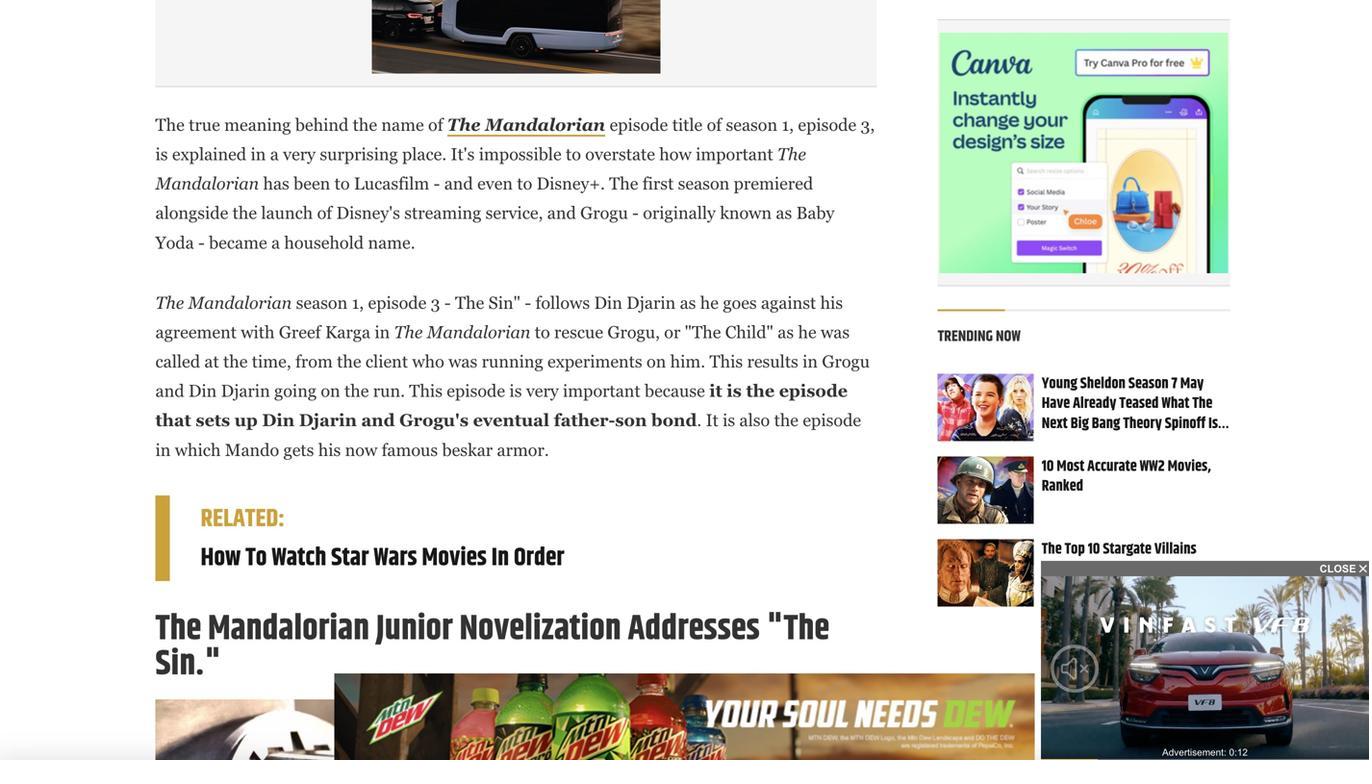 Task type: vqa. For each thing, say whether or not it's contained in the screenshot.
PLACE. at the top left of page
yes



Task type: locate. For each thing, give the bounding box(es) containing it.
1 vertical spatial he
[[798, 322, 817, 342]]

follows
[[536, 293, 590, 313]]

young sheldon season 7 may have already teased what the next big bang theory spinoff is about
[[1042, 372, 1219, 456]]

is inside ". it is also the episode in which mando gets his now famous beskar armor."
[[723, 411, 736, 430]]

1 vertical spatial djarin
[[221, 381, 270, 401]]

djarin up gets
[[299, 411, 357, 430]]

mandalorian
[[155, 174, 259, 194], [188, 293, 292, 313], [427, 322, 531, 342], [208, 602, 370, 656]]

order
[[514, 539, 565, 578]]

1 horizontal spatial djarin
[[299, 411, 357, 430]]

the inside young sheldon season 7 may have already teased what the next big bang theory spinoff is about
[[1193, 392, 1213, 416]]

a inside 'episode title of season 1, episode 3, is explained in a very surprising place. it's impossible to overstate how important'
[[270, 144, 279, 164]]

and inside it is the episode that sets up din djarin and grogu's eventual father-son bond
[[361, 411, 395, 430]]

0 horizontal spatial very
[[283, 144, 316, 164]]

0 horizontal spatial of
[[317, 203, 332, 223]]

grogu right results
[[822, 352, 870, 372]]

✕
[[1360, 563, 1368, 575]]

alongside
[[155, 203, 228, 223]]

most
[[1057, 455, 1085, 478]]

beskar
[[442, 440, 493, 460]]

important inside to rescue grogu, or "the child" as he was called at the time, from the client who was running experiments on him. this results in grogu and din djarin going on the run. this episode is very important because
[[563, 381, 641, 401]]

was right "child""
[[821, 322, 850, 342]]

season up premiered
[[726, 115, 778, 135]]

important
[[696, 144, 774, 164], [563, 381, 641, 401]]

0 vertical spatial grogu
[[581, 203, 628, 223]]

going
[[274, 381, 317, 401]]

lucasfilm
[[354, 174, 430, 194]]

10 right top
[[1088, 537, 1101, 561]]

young
[[1042, 372, 1078, 396]]

0 vertical spatial 10
[[1042, 455, 1054, 478]]

may
[[1181, 372, 1204, 396]]

djarin
[[627, 293, 676, 313], [221, 381, 270, 401], [299, 411, 357, 430]]

the mandalorian junior novelization addresses "the sin."
[[155, 602, 830, 691]]

1 vertical spatial very
[[526, 381, 559, 401]]

advertisement region for trending now
[[940, 33, 1229, 273]]

it
[[706, 411, 719, 430]]

his right against
[[821, 293, 843, 313]]

this
[[710, 352, 743, 372], [409, 381, 443, 401]]

1, inside 'season 1, episode 3 - the sin" - follows din djarin as he goes against his agreement with greef karga in'
[[352, 293, 364, 313]]

the up it's
[[447, 115, 481, 135]]

the up became
[[233, 203, 257, 223]]

grogu inside has been to lucasfilm - and even to disney+. the first season premiered alongside the launch of disney's streaming service, and grogu - originally known as baby yoda - became a household name.
[[581, 203, 628, 223]]

to rescue grogu, or "the child" as he was called at the time, from the client who was running experiments on him. this results in grogu and din djarin going on the run. this episode is very important because
[[155, 322, 870, 401]]

2 horizontal spatial of
[[707, 115, 722, 135]]

young sheldon with the big bang theory's howard and penny 1 image
[[938, 374, 1034, 441]]

or
[[664, 322, 681, 342]]

the
[[353, 115, 377, 135], [233, 203, 257, 223], [223, 352, 248, 372], [337, 352, 361, 372], [345, 381, 369, 401], [746, 381, 775, 401], [774, 411, 799, 430]]

ranked down about
[[1042, 475, 1084, 498]]

0 vertical spatial very
[[283, 144, 316, 164]]

theory
[[1124, 412, 1162, 436]]

big
[[1071, 412, 1089, 436]]

the right by
[[1108, 578, 1128, 601]]

and up that
[[155, 381, 184, 401]]

0 horizontal spatial this
[[409, 381, 443, 401]]

1 vertical spatial important
[[563, 381, 641, 401]]

how to watch star wars movies in order link
[[201, 539, 862, 578]]

din down at on the top left of page
[[189, 381, 217, 401]]

0 horizontal spatial grogu
[[581, 203, 628, 223]]

how
[[201, 539, 241, 578]]

2 vertical spatial season
[[296, 293, 348, 313]]

10 left most
[[1042, 455, 1054, 478]]

1 horizontal spatial grogu
[[822, 352, 870, 372]]

2 vertical spatial as
[[778, 322, 794, 342]]

this up it
[[710, 352, 743, 372]]

of up 'household'
[[317, 203, 332, 223]]

0 vertical spatial din
[[594, 293, 623, 313]]

2 vertical spatial din
[[262, 411, 295, 430]]

on down from
[[321, 381, 340, 401]]

to inside to rescue grogu, or "the child" as he was called at the time, from the client who was running experiments on him. this results in grogu and din djarin going on the run. this episode is very important because
[[535, 322, 550, 342]]

bond
[[652, 411, 697, 430]]

the up agreement
[[155, 293, 184, 313]]

the right also
[[774, 411, 799, 430]]

was right the who
[[449, 352, 478, 372]]

as inside 'season 1, episode 3 - the sin" - follows din djarin as he goes against his agreement with greef karga in'
[[680, 293, 696, 313]]

1, up karga
[[352, 293, 364, 313]]

- right yoda
[[198, 233, 205, 252]]

as up or
[[680, 293, 696, 313]]

1 ranked from the top
[[1042, 475, 1084, 498]]

season inside has been to lucasfilm - and even to disney+. the first season premiered alongside the launch of disney's streaming service, and grogu - originally known as baby yoda - became a household name.
[[678, 174, 730, 194]]

1 vertical spatial his
[[318, 440, 341, 460]]

his inside ". it is also the episode in which mando gets his now famous beskar armor."
[[318, 440, 341, 460]]

0 vertical spatial he
[[700, 293, 719, 313]]

to right the how
[[246, 539, 267, 578]]

he inside 'season 1, episode 3 - the sin" - follows din djarin as he goes against his agreement with greef karga in'
[[700, 293, 719, 313]]

"the inside to rescue grogu, or "the child" as he was called at the time, from the client who was running experiments on him. this results in grogu and din djarin going on the run. this episode is very important because
[[685, 322, 721, 342]]

very up been
[[283, 144, 316, 164]]

season up originally
[[678, 174, 730, 194]]

din djarin and grogu arrive on tatooine in the mandalorian season 3 image
[[155, 700, 877, 760]]

the right what
[[1193, 392, 1213, 416]]

title
[[672, 115, 703, 135]]

2 horizontal spatial din
[[594, 293, 623, 313]]

1 vertical spatial 10
[[1088, 537, 1101, 561]]

grogu
[[581, 203, 628, 223], [822, 352, 870, 372]]

known
[[720, 203, 772, 223]]

his right gets
[[318, 440, 341, 460]]

mandalorian down sin"
[[427, 322, 531, 342]]

1 horizontal spatial was
[[821, 322, 850, 342]]

he down against
[[798, 322, 817, 342]]

grogu down disney+. on the top left of the page
[[581, 203, 628, 223]]

mandaloria
[[485, 115, 593, 135]]

1 horizontal spatial to
[[1092, 578, 1105, 601]]

grogu,
[[608, 322, 660, 342]]

0 vertical spatial this
[[710, 352, 743, 372]]

important up premiered
[[696, 144, 774, 164]]

0 vertical spatial as
[[776, 203, 792, 223]]

advertisement region
[[372, 0, 661, 74], [940, 33, 1229, 273], [334, 674, 1035, 760]]

episode right also
[[803, 411, 862, 430]]

10 most accurate ww2 movies, ranked
[[1042, 455, 1212, 498]]

2 vertical spatial djarin
[[299, 411, 357, 430]]

first
[[643, 174, 674, 194]]

mandalorian up with
[[188, 293, 292, 313]]

his
[[821, 293, 843, 313], [318, 440, 341, 460]]

in
[[251, 144, 266, 164], [375, 322, 390, 342], [803, 352, 818, 372], [155, 440, 171, 460]]

the top 10 stargate villains ranked by power, from the weakest to the strongest
[[1042, 537, 1197, 601]]

sin."
[[155, 638, 221, 691]]

0 vertical spatial "the
[[685, 322, 721, 342]]

0 vertical spatial important
[[696, 144, 774, 164]]

1, inside 'episode title of season 1, episode 3, is explained in a very surprising place. it's impossible to overstate how important'
[[782, 115, 794, 135]]

- right 3
[[445, 293, 451, 313]]

karga
[[325, 322, 371, 342]]

impossible
[[479, 144, 562, 164]]

1 vertical spatial as
[[680, 293, 696, 313]]

djarin up grogu,
[[627, 293, 676, 313]]

1 vertical spatial a
[[271, 233, 280, 252]]

on left him.
[[647, 352, 666, 372]]

about
[[1042, 432, 1076, 456]]

he
[[700, 293, 719, 313], [798, 322, 817, 342]]

in
[[492, 539, 509, 578]]

1 horizontal spatial 1,
[[782, 115, 794, 135]]

0 vertical spatial a
[[270, 144, 279, 164]]

0 horizontal spatial djarin
[[221, 381, 270, 401]]

0 horizontal spatial important
[[563, 381, 641, 401]]

was
[[821, 322, 850, 342], [449, 352, 478, 372]]

to up disney+. on the top left of the page
[[566, 144, 581, 164]]

how
[[660, 144, 692, 164]]

the right at on the top left of page
[[223, 352, 248, 372]]

as down premiered
[[776, 203, 792, 223]]

he left goes
[[700, 293, 719, 313]]

a up has
[[270, 144, 279, 164]]

in right results
[[803, 352, 818, 372]]

1 horizontal spatial 10
[[1088, 537, 1101, 561]]

up
[[235, 411, 258, 430]]

1 horizontal spatial din
[[262, 411, 295, 430]]

1 horizontal spatial this
[[710, 352, 743, 372]]

to right weakest
[[1092, 578, 1105, 601]]

in down meaning
[[251, 144, 266, 164]]

0 horizontal spatial he
[[700, 293, 719, 313]]

in inside 'season 1, episode 3 - the sin" - follows din djarin as he goes against his agreement with greef karga in'
[[375, 322, 390, 342]]

of inside has been to lucasfilm - and even to disney+. the first season premiered alongside the launch of disney's streaming service, and grogu - originally known as baby yoda - became a household name.
[[317, 203, 332, 223]]

as inside has been to lucasfilm - and even to disney+. the first season premiered alongside the launch of disney's streaming service, and grogu - originally known as baby yoda - became a household name.
[[776, 203, 792, 223]]

gets
[[283, 440, 314, 460]]

1 vertical spatial on
[[321, 381, 340, 401]]

originally
[[643, 203, 716, 223]]

- up streaming
[[434, 174, 440, 194]]

din inside to rescue grogu, or "the child" as he was called at the time, from the client who was running experiments on him. this results in grogu and din djarin going on the run. this episode is very important because
[[189, 381, 217, 401]]

in inside ". it is also the episode in which mando gets his now famous beskar armor."
[[155, 440, 171, 460]]

- right sin"
[[525, 293, 531, 313]]

the top 10 stargate villains ranked by power, from the weakest to the strongest 1 image
[[938, 539, 1034, 607]]

din
[[594, 293, 623, 313], [189, 381, 217, 401], [262, 411, 295, 430]]

it's
[[451, 144, 475, 164]]

the down overstate
[[609, 174, 639, 194]]

true
[[189, 115, 220, 135]]

sets
[[196, 411, 230, 430]]

of right title
[[707, 115, 722, 135]]

1 horizontal spatial important
[[696, 144, 774, 164]]

episode up the "eventual"
[[447, 381, 505, 401]]

a
[[270, 144, 279, 164], [271, 233, 280, 252]]

1 horizontal spatial on
[[647, 352, 666, 372]]

djarin up up
[[221, 381, 270, 401]]

the inside the mandalorian
[[778, 144, 806, 164]]

to right even
[[517, 174, 533, 194]]

mandalorian down watch on the left bottom of the page
[[208, 602, 370, 656]]

1 horizontal spatial he
[[798, 322, 817, 342]]

1 vertical spatial was
[[449, 352, 478, 372]]

ww2
[[1140, 455, 1165, 478]]

of up place.
[[428, 115, 443, 135]]

0 vertical spatial djarin
[[627, 293, 676, 313]]

from
[[1146, 557, 1174, 581]]

the down the how
[[155, 602, 201, 656]]

the up premiered
[[778, 144, 806, 164]]

2 ranked from the top
[[1042, 557, 1084, 581]]

ranked inside the 10 most accurate ww2 movies, ranked
[[1042, 475, 1084, 498]]

the right from
[[1177, 557, 1197, 581]]

1 horizontal spatial very
[[526, 381, 559, 401]]

star
[[331, 539, 369, 578]]

0 vertical spatial 1,
[[782, 115, 794, 135]]

2 horizontal spatial djarin
[[627, 293, 676, 313]]

- left originally
[[632, 203, 639, 223]]

ranked left by
[[1042, 557, 1084, 581]]

1 vertical spatial season
[[678, 174, 730, 194]]

season up greef
[[296, 293, 348, 313]]

0 horizontal spatial 10
[[1042, 455, 1054, 478]]

time,
[[252, 352, 291, 372]]

episode left 3
[[368, 293, 427, 313]]

0 horizontal spatial din
[[189, 381, 217, 401]]

0 horizontal spatial was
[[449, 352, 478, 372]]

1, up premiered
[[782, 115, 794, 135]]

din up grogu,
[[594, 293, 623, 313]]

the inside has been to lucasfilm - and even to disney+. the first season premiered alongside the launch of disney's streaming service, and grogu - originally known as baby yoda - became a household name.
[[233, 203, 257, 223]]

bang
[[1092, 412, 1121, 436]]

0 horizontal spatial his
[[318, 440, 341, 460]]

to inside 'episode title of season 1, episode 3, is explained in a very surprising place. it's impossible to overstate how important'
[[566, 144, 581, 164]]

running
[[482, 352, 544, 372]]

10
[[1042, 455, 1054, 478], [1088, 537, 1101, 561]]

in down that
[[155, 440, 171, 460]]

now
[[345, 440, 378, 460]]

episode up overstate
[[610, 115, 668, 135]]

0 vertical spatial the mandalorian
[[155, 144, 806, 194]]

1 horizontal spatial "the
[[767, 602, 830, 656]]

grogu's
[[400, 411, 469, 430]]

1 vertical spatial 1,
[[352, 293, 364, 313]]

0 horizontal spatial "the
[[685, 322, 721, 342]]

mando
[[225, 440, 279, 460]]

1 vertical spatial ranked
[[1042, 557, 1084, 581]]

1,
[[782, 115, 794, 135], [352, 293, 364, 313]]

explained
[[172, 144, 247, 164]]

episode down results
[[779, 381, 848, 401]]

0 vertical spatial his
[[821, 293, 843, 313]]

1 horizontal spatial his
[[821, 293, 843, 313]]

as inside to rescue grogu, or "the child" as he was called at the time, from the client who was running experiments on him. this results in grogu and din djarin going on the run. this episode is very important because
[[778, 322, 794, 342]]

the top 10 stargate villains ranked by power, from the weakest to the strongest link
[[1042, 537, 1197, 601]]

household
[[284, 233, 364, 252]]

and down run.
[[361, 411, 395, 430]]

even
[[477, 174, 513, 194]]

as down against
[[778, 322, 794, 342]]

service,
[[486, 203, 543, 223]]

goes
[[723, 293, 757, 313]]

1 vertical spatial "the
[[767, 602, 830, 656]]

a down the launch
[[271, 233, 280, 252]]

0 horizontal spatial to
[[246, 539, 267, 578]]

the inside it is the episode that sets up din djarin and grogu's eventual father-son bond
[[746, 381, 775, 401]]

din right up
[[262, 411, 295, 430]]

1 vertical spatial din
[[189, 381, 217, 401]]

with
[[241, 322, 275, 342]]

has been to lucasfilm - and even to disney+. the first season premiered alongside the launch of disney's streaming service, and grogu - originally known as baby yoda - became a household name.
[[155, 174, 835, 252]]

0 vertical spatial season
[[726, 115, 778, 135]]

in inside 'episode title of season 1, episode 3, is explained in a very surprising place. it's impossible to overstate how important'
[[251, 144, 266, 164]]

as
[[776, 203, 792, 223], [680, 293, 696, 313], [778, 322, 794, 342]]

1 horizontal spatial of
[[428, 115, 443, 135]]

very down running
[[526, 381, 559, 401]]

in up client
[[375, 322, 390, 342]]

client
[[366, 352, 408, 372]]

to down follows
[[535, 322, 550, 342]]

ranked inside the top 10 stargate villains ranked by power, from the weakest to the strongest
[[1042, 557, 1084, 581]]

0 vertical spatial on
[[647, 352, 666, 372]]

1 vertical spatial grogu
[[822, 352, 870, 372]]

child"
[[725, 322, 774, 342]]

important down experiments
[[563, 381, 641, 401]]

the right 3
[[455, 293, 484, 313]]

episode left 3,
[[798, 115, 857, 135]]

this down the who
[[409, 381, 443, 401]]

the up also
[[746, 381, 775, 401]]

0 vertical spatial ranked
[[1042, 475, 1084, 498]]

0 horizontal spatial 1,
[[352, 293, 364, 313]]

results
[[747, 352, 799, 372]]

it
[[710, 381, 723, 401]]



Task type: describe. For each thing, give the bounding box(es) containing it.
season inside 'season 1, episode 3 - the sin" - follows din djarin as he goes against his agreement with greef karga in'
[[296, 293, 348, 313]]

related: how to watch star wars movies in order
[[201, 500, 565, 578]]

2 vertical spatial the mandalorian
[[394, 322, 531, 342]]

next
[[1042, 412, 1068, 436]]

n
[[593, 115, 605, 135]]

10 inside the top 10 stargate villains ranked by power, from the weakest to the strongest
[[1088, 537, 1101, 561]]

10 most accurate ww2 movies, ranked link
[[1042, 455, 1212, 498]]

launch
[[261, 203, 313, 223]]

the inside ". it is also the episode in which mando gets his now famous beskar armor."
[[774, 411, 799, 430]]

his inside 'season 1, episode 3 - the sin" - follows din djarin as he goes against his agreement with greef karga in'
[[821, 293, 843, 313]]

is
[[1209, 412, 1219, 436]]

experiments
[[548, 352, 643, 372]]

sheldon
[[1081, 372, 1126, 396]]

.
[[697, 411, 702, 430]]

wars
[[374, 539, 417, 578]]

related:
[[201, 500, 285, 538]]

meaning
[[224, 115, 291, 135]]

the left top
[[1042, 537, 1062, 561]]

sin"
[[489, 293, 521, 313]]

1 vertical spatial this
[[409, 381, 443, 401]]

to right been
[[335, 174, 350, 194]]

called
[[155, 352, 200, 372]]

djarin inside 'season 1, episode 3 - the sin" - follows din djarin as he goes against his agreement with greef karga in'
[[627, 293, 676, 313]]

mandalorian down explained
[[155, 174, 259, 194]]

the up the who
[[394, 322, 423, 342]]

0 vertical spatial was
[[821, 322, 850, 342]]

episode inside 'season 1, episode 3 - the sin" - follows din djarin as he goes against his agreement with greef karga in'
[[368, 293, 427, 313]]

against
[[761, 293, 816, 313]]

streaming
[[404, 203, 482, 223]]

the left 'true'
[[155, 115, 185, 135]]

trending
[[938, 325, 993, 349]]

episode inside it is the episode that sets up din djarin and grogu's eventual father-son bond
[[779, 381, 848, 401]]

. it is also the episode in which mando gets his now famous beskar armor.
[[155, 411, 862, 460]]

video player region
[[1041, 577, 1370, 760]]

10 inside the 10 most accurate ww2 movies, ranked
[[1042, 455, 1054, 478]]

ranked for top
[[1042, 557, 1084, 581]]

the up surprising
[[353, 115, 377, 135]]

to inside 'related: how to watch star wars movies in order'
[[246, 539, 267, 578]]

3
[[431, 293, 440, 313]]

trending now
[[938, 325, 1021, 349]]

"the inside the mandalorian junior novelization addresses "the sin."
[[767, 602, 830, 656]]

is inside 'episode title of season 1, episode 3, is explained in a very surprising place. it's impossible to overstate how important'
[[155, 144, 168, 164]]

at
[[204, 352, 219, 372]]

and down disney+. on the top left of the page
[[547, 203, 576, 223]]

grogu inside to rescue grogu, or "the child" as he was called at the time, from the client who was running experiments on him. this results in grogu and din djarin going on the run. this episode is very important because
[[822, 352, 870, 372]]

what
[[1162, 392, 1190, 416]]

from
[[295, 352, 333, 372]]

3,
[[861, 115, 875, 135]]

have
[[1042, 392, 1070, 416]]

din inside it is the episode that sets up din djarin and grogu's eventual father-son bond
[[262, 411, 295, 430]]

novelization
[[460, 602, 621, 656]]

name
[[382, 115, 424, 135]]

of inside 'episode title of season 1, episode 3, is explained in a very surprising place. it's impossible to overstate how important'
[[707, 115, 722, 135]]

advertisement: 0:12
[[1163, 747, 1248, 758]]

and down it's
[[444, 174, 473, 194]]

agreement
[[155, 322, 237, 342]]

the inside 'season 1, episode 3 - the sin" - follows din djarin as he goes against his agreement with greef karga in'
[[455, 293, 484, 313]]

close ✕
[[1320, 563, 1368, 575]]

run.
[[373, 381, 405, 401]]

season inside 'episode title of season 1, episode 3, is explained in a very surprising place. it's impossible to overstate how important'
[[726, 115, 778, 135]]

season 1, episode 3 - the sin" - follows din djarin as he goes against his agreement with greef karga in
[[155, 293, 843, 342]]

0 horizontal spatial on
[[321, 381, 340, 401]]

djarin inside to rescue grogu, or "the child" as he was called at the time, from the client who was running experiments on him. this results in grogu and din djarin going on the run. this episode is very important because
[[221, 381, 270, 401]]

episode inside ". it is also the episode in which mando gets his now famous beskar armor."
[[803, 411, 862, 430]]

baby
[[797, 203, 835, 223]]

teased
[[1120, 392, 1159, 416]]

now
[[996, 325, 1021, 349]]

is inside to rescue grogu, or "the child" as he was called at the time, from the client who was running experiments on him. this results in grogu and din djarin going on the run. this episode is very important because
[[510, 381, 522, 401]]

greef
[[279, 322, 321, 342]]

a inside has been to lucasfilm - and even to disney+. the first season premiered alongside the launch of disney's streaming service, and grogu - originally known as baby yoda - became a household name.
[[271, 233, 280, 252]]

place.
[[402, 144, 447, 164]]

close
[[1320, 563, 1357, 575]]

djarin inside it is the episode that sets up din djarin and grogu's eventual father-son bond
[[299, 411, 357, 430]]

addresses
[[628, 602, 760, 656]]

episode title of season 1, episode 3, is explained in a very surprising place. it's impossible to overstate how important
[[155, 115, 875, 164]]

the inside the mandalorian junior novelization addresses "the sin."
[[155, 602, 201, 656]]

advertisement:
[[1163, 747, 1227, 758]]

1 vertical spatial the mandalorian
[[155, 293, 292, 313]]

accurate
[[1088, 455, 1137, 478]]

mandalorian inside the mandalorian junior novelization addresses "the sin."
[[208, 602, 370, 656]]

became
[[209, 233, 267, 252]]

famous
[[382, 440, 438, 460]]

disney's
[[336, 203, 400, 223]]

premiered
[[734, 174, 814, 194]]

the left run.
[[345, 381, 369, 401]]

son
[[615, 411, 647, 430]]

episode inside to rescue grogu, or "the child" as he was called at the time, from the client who was running experiments on him. this results in grogu and din djarin going on the run. this episode is very important because
[[447, 381, 505, 401]]

overstate
[[585, 144, 655, 164]]

has
[[263, 174, 290, 194]]

7
[[1172, 372, 1178, 396]]

yoda
[[155, 233, 194, 252]]

rescue
[[554, 322, 604, 342]]

and inside to rescue grogu, or "the child" as he was called at the time, from the client who was running experiments on him. this results in grogu and din djarin going on the run. this episode is very important because
[[155, 381, 184, 401]]

is inside it is the episode that sets up din djarin and grogu's eventual father-son bond
[[727, 381, 742, 401]]

ranked for most
[[1042, 475, 1084, 498]]

weakest
[[1042, 578, 1089, 601]]

important inside 'episode title of season 1, episode 3, is explained in a very surprising place. it's impossible to overstate how important'
[[696, 144, 774, 164]]

din inside 'season 1, episode 3 - the sin" - follows din djarin as he goes against his agreement with greef karga in'
[[594, 293, 623, 313]]

movies,
[[1168, 455, 1212, 478]]

top
[[1065, 537, 1085, 561]]

behind
[[295, 115, 349, 135]]

the down karga
[[337, 352, 361, 372]]

power,
[[1104, 557, 1143, 581]]

eventual
[[473, 411, 550, 430]]

junior
[[376, 602, 453, 656]]

name.
[[368, 233, 415, 252]]

collage image of tom hanks in saving private ryan and kenneth branagh in dunkirk. 1 image
[[938, 457, 1034, 524]]

he inside to rescue grogu, or "the child" as he was called at the time, from the client who was running experiments on him. this results in grogu and din djarin going on the run. this episode is very important because
[[798, 322, 817, 342]]

the inside has been to lucasfilm - and even to disney+. the first season premiered alongside the launch of disney's streaming service, and grogu - originally known as baby yoda - became a household name.
[[609, 174, 639, 194]]

very inside to rescue grogu, or "the child" as he was called at the time, from the client who was running experiments on him. this results in grogu and din djarin going on the run. this episode is very important because
[[526, 381, 559, 401]]

advertisement region for the true meaning behind the name of
[[372, 0, 661, 74]]

watch
[[272, 539, 327, 578]]

young sheldon season 7 may have already teased what the next big bang theory spinoff is about link
[[1042, 372, 1219, 456]]

very inside 'episode title of season 1, episode 3, is explained in a very surprising place. it's impossible to overstate how important'
[[283, 144, 316, 164]]

father-
[[554, 411, 615, 430]]

villains
[[1155, 537, 1197, 561]]

in inside to rescue grogu, or "the child" as he was called at the time, from the client who was running experiments on him. this results in grogu and din djarin going on the run. this episode is very important because
[[803, 352, 818, 372]]

to inside the top 10 stargate villains ranked by power, from the weakest to the strongest
[[1092, 578, 1105, 601]]



